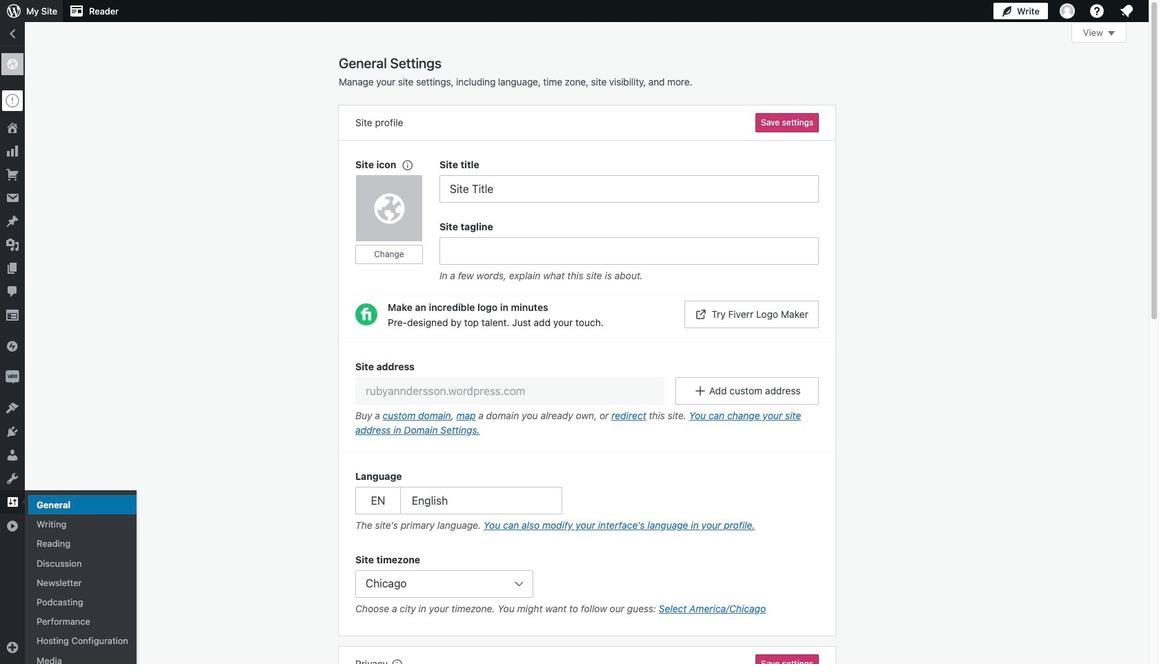 Task type: describe. For each thing, give the bounding box(es) containing it.
help image
[[1089, 3, 1106, 19]]

fiverr small logo image
[[356, 304, 378, 326]]

manage your notifications image
[[1119, 3, 1136, 19]]

1 img image from the top
[[6, 340, 19, 353]]

my profile image
[[1060, 3, 1076, 19]]



Task type: vqa. For each thing, say whether or not it's contained in the screenshot.
highest hourly views 0 image
no



Task type: locate. For each thing, give the bounding box(es) containing it.
more information image
[[391, 659, 403, 665]]

main content
[[339, 22, 1127, 665]]

closed image
[[1109, 31, 1116, 36]]

0 vertical spatial img image
[[6, 340, 19, 353]]

1 vertical spatial img image
[[6, 371, 19, 385]]

group
[[356, 157, 440, 287], [440, 157, 820, 203], [440, 220, 820, 287], [339, 342, 836, 453], [356, 469, 820, 536], [356, 553, 820, 620]]

more information image
[[401, 158, 413, 171]]

img image
[[6, 340, 19, 353], [6, 371, 19, 385]]

2 img image from the top
[[6, 371, 19, 385]]

None text field
[[440, 175, 820, 203], [440, 238, 820, 265], [356, 378, 665, 405], [440, 175, 820, 203], [440, 238, 820, 265], [356, 378, 665, 405]]



